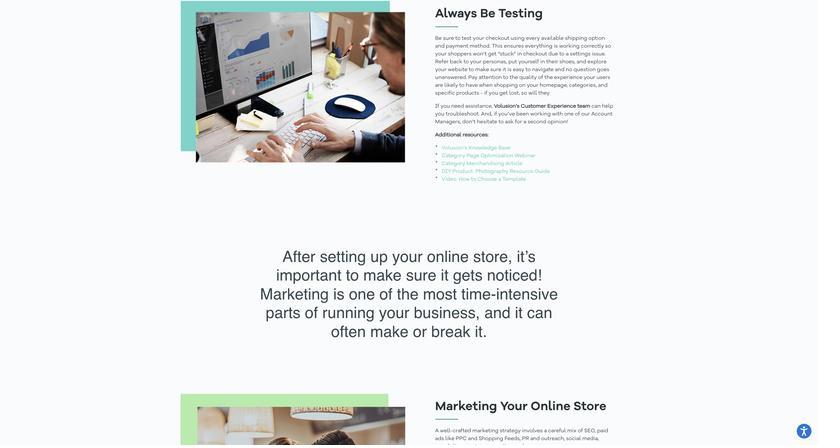 Task type: locate. For each thing, give the bounding box(es) containing it.
one down experience
[[565, 112, 574, 117]]

1 vertical spatial can
[[528, 304, 553, 322]]

a up shoes,
[[566, 52, 569, 57]]

0 horizontal spatial sure
[[406, 267, 437, 285]]

make up attention
[[476, 67, 489, 72]]

is up running
[[333, 286, 345, 304]]

volusion's up you've
[[494, 104, 520, 109]]

working inside can help you troubleshoot. and, if you've been working with one of our account managers, don't hesitate to ask for a second opinion!
[[531, 112, 551, 117]]

0 vertical spatial working
[[560, 44, 580, 49]]

every
[[526, 36, 540, 41]]

are
[[436, 83, 443, 88]]

in up navigate
[[541, 59, 545, 65]]

1 vertical spatial marketing
[[436, 401, 498, 414]]

0 horizontal spatial one
[[349, 286, 375, 304]]

team
[[578, 104, 591, 109]]

a well-crafted marketing strategy involves a careful mix of seo, paid ads like ppc and shopping feeds, pr and outreach, social media, newsletters, review generation, and more.
[[436, 429, 609, 446]]

2 category from the top
[[442, 161, 466, 167]]

ads
[[436, 437, 444, 442]]

in down ensures on the right of the page
[[518, 52, 522, 57]]

sure up payment
[[443, 36, 454, 41]]

the left most
[[397, 286, 419, 304]]

make left or
[[371, 323, 409, 341]]

the down easy
[[510, 75, 518, 80]]

our
[[582, 112, 590, 117]]

1 horizontal spatial get
[[500, 91, 508, 96]]

most
[[423, 286, 457, 304]]

1 vertical spatial volusion's
[[442, 146, 468, 151]]

to
[[456, 36, 461, 41], [560, 52, 565, 57], [464, 59, 469, 65], [469, 67, 474, 72], [526, 67, 531, 72], [504, 75, 509, 80], [460, 83, 465, 88], [499, 119, 504, 125], [471, 177, 477, 182], [346, 267, 359, 285]]

2 horizontal spatial sure
[[491, 67, 502, 72]]

0 horizontal spatial if
[[485, 91, 488, 96]]

and inside "after setting up your online store, it's important to make sure it gets noticed! marketing is one of the most time-intensive parts of running your business, and it can often make or break it."
[[485, 304, 511, 322]]

the inside "after setting up your online store, it's important to make sure it gets noticed! marketing is one of the most time-intensive parts of running your business, and it can often make or break it."
[[397, 286, 419, 304]]

1 vertical spatial if
[[494, 112, 497, 117]]

1 horizontal spatial marketing
[[436, 401, 498, 414]]

setting
[[320, 248, 366, 266]]

experience
[[548, 104, 577, 109]]

0 vertical spatial be
[[481, 8, 496, 20]]

0 vertical spatial sure
[[443, 36, 454, 41]]

1 vertical spatial be
[[436, 36, 442, 41]]

if
[[485, 91, 488, 96], [494, 112, 497, 117]]

is down put at the right top of the page
[[508, 67, 512, 72]]

0 vertical spatial volusion's
[[494, 104, 520, 109]]

be right always
[[481, 8, 496, 20]]

category
[[442, 153, 466, 159], [442, 161, 466, 167]]

it
[[503, 67, 507, 72], [441, 267, 449, 285], [515, 304, 523, 322]]

seo,
[[585, 429, 596, 434]]

2 horizontal spatial the
[[545, 75, 553, 80]]

0 horizontal spatial the
[[397, 286, 419, 304]]

2 vertical spatial is
[[333, 286, 345, 304]]

make
[[476, 67, 489, 72], [364, 267, 402, 285], [371, 323, 409, 341]]

can up 'account'
[[592, 104, 601, 109]]

mix
[[568, 429, 577, 434]]

if
[[436, 104, 440, 109]]

1 horizontal spatial be
[[481, 8, 496, 20]]

0 vertical spatial if
[[485, 91, 488, 96]]

help
[[602, 104, 614, 109]]

ensures
[[504, 44, 524, 49]]

volusion's
[[494, 104, 520, 109], [442, 146, 468, 151]]

be up the refer
[[436, 36, 442, 41]]

diy product: photography resource guide link
[[442, 169, 550, 174]]

0 vertical spatial category
[[442, 153, 466, 159]]

1 horizontal spatial so
[[606, 44, 612, 49]]

managers,
[[436, 119, 461, 125]]

1 horizontal spatial can
[[592, 104, 601, 109]]

careful
[[549, 429, 566, 434]]

knowledge
[[469, 146, 498, 151]]

2 horizontal spatial it
[[515, 304, 523, 322]]

and up the refer
[[436, 44, 445, 49]]

2 horizontal spatial is
[[554, 44, 558, 49]]

checkout up this
[[486, 36, 510, 41]]

can
[[592, 104, 601, 109], [528, 304, 553, 322]]

have
[[466, 83, 478, 88]]

one inside can help you troubleshoot. and, if you've been working with one of our account managers, don't hesitate to ask for a second opinion!
[[565, 112, 574, 117]]

a down diy product: photography resource guide link
[[499, 177, 501, 182]]

0 vertical spatial in
[[518, 52, 522, 57]]

to right back at the right top of the page
[[464, 59, 469, 65]]

to up shopping
[[504, 75, 509, 80]]

can down intensive at the bottom of page
[[528, 304, 553, 322]]

a up outreach,
[[544, 429, 547, 434]]

well-
[[440, 429, 453, 434]]

strategy
[[500, 429, 521, 434]]

0 vertical spatial it
[[503, 67, 507, 72]]

0 vertical spatial one
[[565, 112, 574, 117]]

0 vertical spatial selling online image
[[181, 1, 405, 163]]

ppc
[[456, 437, 467, 442]]

is inside "after setting up your online store, it's important to make sure it gets noticed! marketing is one of the most time-intensive parts of running your business, and it can often make or break it."
[[333, 286, 345, 304]]

is up due
[[554, 44, 558, 49]]

of inside a well-crafted marketing strategy involves a careful mix of seo, paid ads like ppc and shopping feeds, pr and outreach, social media, newsletters, review generation, and more.
[[578, 429, 583, 434]]

their
[[547, 59, 559, 65]]

volusion's knowledge base link
[[442, 146, 511, 151]]

0 horizontal spatial can
[[528, 304, 553, 322]]

a inside be sure to test your checkout using every available shipping option and payment method. this ensures everything is working correctly so your shoppers won't get "stuck" in checkout due to a settings issue. refer back to your personas, put yourself in their shoes, and explore your website to make sure it is easy to navigate and no question goes unanswered. pay attention to the quality of the experience your users are likely to have when shopping on your homepage, categories, and specific products - if you get lost, so will they.
[[566, 52, 569, 57]]

1 vertical spatial is
[[508, 67, 512, 72]]

and up more.
[[531, 437, 540, 442]]

the
[[510, 75, 518, 80], [545, 75, 553, 80], [397, 286, 419, 304]]

2 selling online image from the top
[[181, 394, 405, 446]]

additional resources:
[[436, 133, 489, 138]]

one inside "after setting up your online store, it's important to make sure it gets noticed! marketing is one of the most time-intensive parts of running your business, and it can often make or break it."
[[349, 286, 375, 304]]

the up homepage,
[[545, 75, 553, 80]]

1 horizontal spatial volusion's
[[494, 104, 520, 109]]

sure up most
[[406, 267, 437, 285]]

if right and,
[[494, 112, 497, 117]]

video:
[[442, 177, 458, 182]]

a inside a well-crafted marketing strategy involves a careful mix of seo, paid ads like ppc and shopping feeds, pr and outreach, social media, newsletters, review generation, and more.
[[544, 429, 547, 434]]

pay
[[469, 75, 478, 80]]

issue.
[[592, 52, 606, 57]]

2 vertical spatial you
[[436, 112, 445, 117]]

"stuck"
[[498, 52, 516, 57]]

checkout
[[486, 36, 510, 41], [524, 52, 548, 57]]

outreach,
[[542, 437, 565, 442]]

sure down personas,
[[491, 67, 502, 72]]

1 horizontal spatial checkout
[[524, 52, 548, 57]]

1 horizontal spatial sure
[[443, 36, 454, 41]]

back
[[450, 59, 463, 65]]

so down on
[[522, 91, 527, 96]]

1 selling online image from the top
[[181, 1, 405, 163]]

1 vertical spatial checkout
[[524, 52, 548, 57]]

0 vertical spatial make
[[476, 67, 489, 72]]

homepage,
[[540, 83, 568, 88]]

it down intensive at the bottom of page
[[515, 304, 523, 322]]

1 vertical spatial so
[[522, 91, 527, 96]]

checkout down everything
[[524, 52, 548, 57]]

unanswered.
[[436, 75, 467, 80]]

on
[[520, 83, 526, 88]]

get up personas,
[[488, 52, 497, 57]]

hesitate
[[477, 119, 498, 125]]

media,
[[583, 437, 600, 442]]

1 horizontal spatial it
[[503, 67, 507, 72]]

products
[[457, 91, 480, 96]]

so up issue.
[[606, 44, 612, 49]]

0 horizontal spatial in
[[518, 52, 522, 57]]

sure inside "after setting up your online store, it's important to make sure it gets noticed! marketing is one of the most time-intensive parts of running your business, and it can often make or break it."
[[406, 267, 437, 285]]

1 vertical spatial sure
[[491, 67, 502, 72]]

0 horizontal spatial be
[[436, 36, 442, 41]]

be
[[481, 8, 496, 20], [436, 36, 442, 41]]

more.
[[526, 445, 540, 446]]

1 horizontal spatial if
[[494, 112, 497, 117]]

0 horizontal spatial volusion's
[[442, 146, 468, 151]]

it down online at the right of the page
[[441, 267, 449, 285]]

working down the shipping
[[560, 44, 580, 49]]

likely
[[445, 83, 458, 88]]

1 vertical spatial it
[[441, 267, 449, 285]]

shipping
[[565, 36, 588, 41]]

0 vertical spatial get
[[488, 52, 497, 57]]

category merchandising article link
[[442, 161, 523, 167]]

to down setting
[[346, 267, 359, 285]]

1 vertical spatial working
[[531, 112, 551, 117]]

2 vertical spatial make
[[371, 323, 409, 341]]

0 vertical spatial checkout
[[486, 36, 510, 41]]

one
[[565, 112, 574, 117], [349, 286, 375, 304]]

marketing up crafted
[[436, 401, 498, 414]]

a inside volusion's knowledge base category page optimization webinar category merchandising article diy product: photography resource guide video: how to choose a template
[[499, 177, 501, 182]]

you down if
[[436, 112, 445, 117]]

0 horizontal spatial working
[[531, 112, 551, 117]]

in
[[518, 52, 522, 57], [541, 59, 545, 65]]

break it.
[[432, 323, 487, 341]]

it inside be sure to test your checkout using every available shipping option and payment method. this ensures everything is working correctly so your shoppers won't get "stuck" in checkout due to a settings issue. refer back to your personas, put yourself in their shoes, and explore your website to make sure it is easy to navigate and no question goes unanswered. pay attention to the quality of the experience your users are likely to have when shopping on your homepage, categories, and specific products - if you get lost, so will they.
[[503, 67, 507, 72]]

a right for
[[524, 119, 527, 125]]

0 vertical spatial can
[[592, 104, 601, 109]]

it down personas,
[[503, 67, 507, 72]]

and down time-
[[485, 304, 511, 322]]

selling online image
[[181, 1, 405, 163], [181, 394, 405, 446]]

0 horizontal spatial it
[[441, 267, 449, 285]]

online
[[531, 401, 571, 414]]

one up running
[[349, 286, 375, 304]]

customer
[[521, 104, 546, 109]]

it's
[[517, 248, 536, 266]]

1 horizontal spatial the
[[510, 75, 518, 80]]

1 vertical spatial one
[[349, 286, 375, 304]]

to inside volusion's knowledge base category page optimization webinar category merchandising article diy product: photography resource guide video: how to choose a template
[[471, 177, 477, 182]]

you right if
[[441, 104, 450, 109]]

1 horizontal spatial in
[[541, 59, 545, 65]]

0 vertical spatial marketing
[[260, 286, 329, 304]]

you down when
[[489, 91, 498, 96]]

1 horizontal spatial is
[[508, 67, 512, 72]]

won't
[[473, 52, 487, 57]]

if you need assistance, volusion's customer experience team
[[436, 104, 591, 109]]

1 horizontal spatial working
[[560, 44, 580, 49]]

crafted
[[453, 429, 471, 434]]

you've
[[499, 112, 515, 117]]

refer
[[436, 59, 449, 65]]

make down up
[[364, 267, 402, 285]]

of
[[539, 75, 544, 80], [575, 112, 580, 117], [380, 286, 393, 304], [305, 304, 318, 322], [578, 429, 583, 434]]

0 horizontal spatial so
[[522, 91, 527, 96]]

0 horizontal spatial marketing
[[260, 286, 329, 304]]

2 vertical spatial sure
[[406, 267, 437, 285]]

photography
[[476, 169, 509, 174]]

troubleshoot.
[[446, 112, 480, 117]]

get down shopping
[[500, 91, 508, 96]]

easy
[[513, 67, 525, 72]]

1 vertical spatial selling online image
[[181, 394, 405, 446]]

time-
[[462, 286, 497, 304]]

you inside be sure to test your checkout using every available shipping option and payment method. this ensures everything is working correctly so your shoppers won't get "stuck" in checkout due to a settings issue. refer back to your personas, put yourself in their shoes, and explore your website to make sure it is easy to navigate and no question goes unanswered. pay attention to the quality of the experience your users are likely to have when shopping on your homepage, categories, and specific products - if you get lost, so will they.
[[489, 91, 498, 96]]

they.
[[539, 91, 551, 96]]

testing
[[499, 8, 543, 20]]

to left ask
[[499, 119, 504, 125]]

will
[[529, 91, 537, 96]]

so
[[606, 44, 612, 49], [522, 91, 527, 96]]

if right - on the right top of the page
[[485, 91, 488, 96]]

working up 'second'
[[531, 112, 551, 117]]

volusion's down additional
[[442, 146, 468, 151]]

1 horizontal spatial one
[[565, 112, 574, 117]]

0 horizontal spatial checkout
[[486, 36, 510, 41]]

0 vertical spatial is
[[554, 44, 558, 49]]

0 vertical spatial you
[[489, 91, 498, 96]]

1 vertical spatial category
[[442, 161, 466, 167]]

working inside be sure to test your checkout using every available shipping option and payment method. this ensures everything is working correctly so your shoppers won't get "stuck" in checkout due to a settings issue. refer back to your personas, put yourself in their shoes, and explore your website to make sure it is easy to navigate and no question goes unanswered. pay attention to the quality of the experience your users are likely to have when shopping on your homepage, categories, and specific products - if you get lost, so will they.
[[560, 44, 580, 49]]

marketing up parts
[[260, 286, 329, 304]]

to right how
[[471, 177, 477, 182]]

of inside be sure to test your checkout using every available shipping option and payment method. this ensures everything is working correctly so your shoppers won't get "stuck" in checkout due to a settings issue. refer back to your personas, put yourself in their shoes, and explore your website to make sure it is easy to navigate and no question goes unanswered. pay attention to the quality of the experience your users are likely to have when shopping on your homepage, categories, and specific products - if you get lost, so will they.
[[539, 75, 544, 80]]

0 horizontal spatial is
[[333, 286, 345, 304]]

your
[[473, 36, 485, 41], [436, 52, 447, 57], [470, 59, 482, 65], [436, 67, 447, 72], [584, 75, 596, 80], [527, 83, 539, 88], [392, 248, 423, 266], [379, 304, 410, 322]]



Task type: describe. For each thing, give the bounding box(es) containing it.
to up quality
[[526, 67, 531, 72]]

optimization
[[481, 153, 514, 159]]

important
[[276, 267, 342, 285]]

navigate
[[532, 67, 554, 72]]

if inside can help you troubleshoot. and, if you've been working with one of our account managers, don't hesitate to ask for a second opinion!
[[494, 112, 497, 117]]

always be testing
[[436, 8, 543, 20]]

and left no
[[555, 67, 565, 72]]

0 vertical spatial so
[[606, 44, 612, 49]]

to right due
[[560, 52, 565, 57]]

category page optimization webinar link
[[442, 153, 536, 159]]

1 vertical spatial make
[[364, 267, 402, 285]]

to up pay
[[469, 67, 474, 72]]

to up payment
[[456, 36, 461, 41]]

marketing inside "after setting up your online store, it's important to make sure it gets noticed! marketing is one of the most time-intensive parts of running your business, and it can often make or break it."
[[260, 286, 329, 304]]

and down pr
[[515, 445, 525, 446]]

social
[[567, 437, 581, 442]]

up
[[371, 248, 388, 266]]

lost,
[[510, 91, 520, 96]]

don't
[[463, 119, 476, 125]]

additional
[[436, 133, 462, 138]]

feeds,
[[505, 437, 521, 442]]

if inside be sure to test your checkout using every available shipping option and payment method. this ensures everything is working correctly so your shoppers won't get "stuck" in checkout due to a settings issue. refer back to your personas, put yourself in their shoes, and explore your website to make sure it is easy to navigate and no question goes unanswered. pay attention to the quality of the experience your users are likely to have when shopping on your homepage, categories, and specific products - if you get lost, so will they.
[[485, 91, 488, 96]]

for
[[515, 119, 523, 125]]

experience
[[555, 75, 583, 80]]

selling online image for marketing your online store
[[181, 394, 405, 446]]

of inside can help you troubleshoot. and, if you've been working with one of our account managers, don't hesitate to ask for a second opinion!
[[575, 112, 580, 117]]

payment
[[446, 44, 469, 49]]

to inside "after setting up your online store, it's important to make sure it gets noticed! marketing is one of the most time-intensive parts of running your business, and it can often make or break it."
[[346, 267, 359, 285]]

to inside can help you troubleshoot. and, if you've been working with one of our account managers, don't hesitate to ask for a second opinion!
[[499, 119, 504, 125]]

1 vertical spatial in
[[541, 59, 545, 65]]

template
[[503, 177, 527, 182]]

question
[[574, 67, 596, 72]]

1 vertical spatial you
[[441, 104, 450, 109]]

and,
[[481, 112, 493, 117]]

like
[[446, 437, 455, 442]]

account
[[592, 112, 613, 117]]

store
[[574, 401, 607, 414]]

2 vertical spatial it
[[515, 304, 523, 322]]

noticed!
[[487, 267, 542, 285]]

been
[[517, 112, 529, 117]]

shopping
[[479, 437, 504, 442]]

website
[[448, 67, 468, 72]]

users
[[597, 75, 611, 80]]

and up review
[[468, 437, 478, 442]]

can inside "after setting up your online store, it's important to make sure it gets noticed! marketing is one of the most time-intensive parts of running your business, and it can often make or break it."
[[528, 304, 553, 322]]

selling online image for always be testing
[[181, 1, 405, 163]]

review
[[467, 445, 484, 446]]

assistance,
[[466, 104, 493, 109]]

using
[[511, 36, 525, 41]]

generation,
[[485, 445, 514, 446]]

and down the settings
[[577, 59, 587, 65]]

choose
[[478, 177, 497, 182]]

attention
[[479, 75, 502, 80]]

base
[[499, 146, 511, 151]]

product:
[[453, 169, 475, 174]]

everything
[[526, 44, 553, 49]]

or
[[413, 323, 427, 341]]

0 horizontal spatial get
[[488, 52, 497, 57]]

this
[[492, 44, 503, 49]]

gets
[[453, 267, 483, 285]]

running
[[323, 304, 375, 322]]

goes
[[598, 67, 610, 72]]

marketing
[[473, 429, 499, 434]]

be inside be sure to test your checkout using every available shipping option and payment method. this ensures everything is working correctly so your shoppers won't get "stuck" in checkout due to a settings issue. refer back to your personas, put yourself in their shoes, and explore your website to make sure it is easy to navigate and no question goes unanswered. pay attention to the quality of the experience your users are likely to have when shopping on your homepage, categories, and specific products - if you get lost, so will they.
[[436, 36, 442, 41]]

1 vertical spatial get
[[500, 91, 508, 96]]

no
[[566, 67, 573, 72]]

involves
[[523, 429, 543, 434]]

ask
[[505, 119, 514, 125]]

correctly
[[581, 44, 604, 49]]

option
[[589, 36, 605, 41]]

resource
[[510, 169, 534, 174]]

second
[[528, 119, 547, 125]]

open accessibe: accessibility options, statement and help image
[[801, 427, 808, 437]]

personas,
[[483, 59, 507, 65]]

marketing your online store
[[436, 401, 607, 414]]

and down users
[[599, 83, 608, 88]]

always
[[436, 8, 477, 20]]

your
[[501, 401, 528, 414]]

video: how to choose a template link
[[442, 177, 527, 182]]

pr
[[523, 437, 529, 442]]

webinar
[[515, 153, 536, 159]]

business,
[[414, 304, 480, 322]]

can inside can help you troubleshoot. and, if you've been working with one of our account managers, don't hesitate to ask for a second opinion!
[[592, 104, 601, 109]]

newsletters,
[[436, 445, 466, 446]]

shoes,
[[560, 59, 576, 65]]

to up products
[[460, 83, 465, 88]]

you inside can help you troubleshoot. and, if you've been working with one of our account managers, don't hesitate to ask for a second opinion!
[[436, 112, 445, 117]]

guide
[[535, 169, 550, 174]]

merchandising
[[467, 161, 505, 167]]

1 category from the top
[[442, 153, 466, 159]]

method.
[[470, 44, 491, 49]]

shopping
[[494, 83, 518, 88]]

be sure to test your checkout using every available shipping option and payment method. this ensures everything is working correctly so your shoppers won't get "stuck" in checkout due to a settings issue. refer back to your personas, put yourself in their shoes, and explore your website to make sure it is easy to navigate and no question goes unanswered. pay attention to the quality of the experience your users are likely to have when shopping on your homepage, categories, and specific products - if you get lost, so will they.
[[436, 36, 612, 96]]

when
[[479, 83, 493, 88]]

paid
[[598, 429, 609, 434]]

after
[[283, 248, 316, 266]]

a inside can help you troubleshoot. and, if you've been working with one of our account managers, don't hesitate to ask for a second opinion!
[[524, 119, 527, 125]]

volusion's inside volusion's knowledge base category page optimization webinar category merchandising article diy product: photography resource guide video: how to choose a template
[[442, 146, 468, 151]]

test
[[462, 36, 472, 41]]

volusion's knowledge base category page optimization webinar category merchandising article diy product: photography resource guide video: how to choose a template
[[442, 146, 550, 182]]

with
[[553, 112, 563, 117]]

make inside be sure to test your checkout using every available shipping option and payment method. this ensures everything is working correctly so your shoppers won't get "stuck" in checkout due to a settings issue. refer back to your personas, put yourself in their shoes, and explore your website to make sure it is easy to navigate and no question goes unanswered. pay attention to the quality of the experience your users are likely to have when shopping on your homepage, categories, and specific products - if you get lost, so will they.
[[476, 67, 489, 72]]

settings
[[570, 52, 591, 57]]



Task type: vqa. For each thing, say whether or not it's contained in the screenshot.
Based
no



